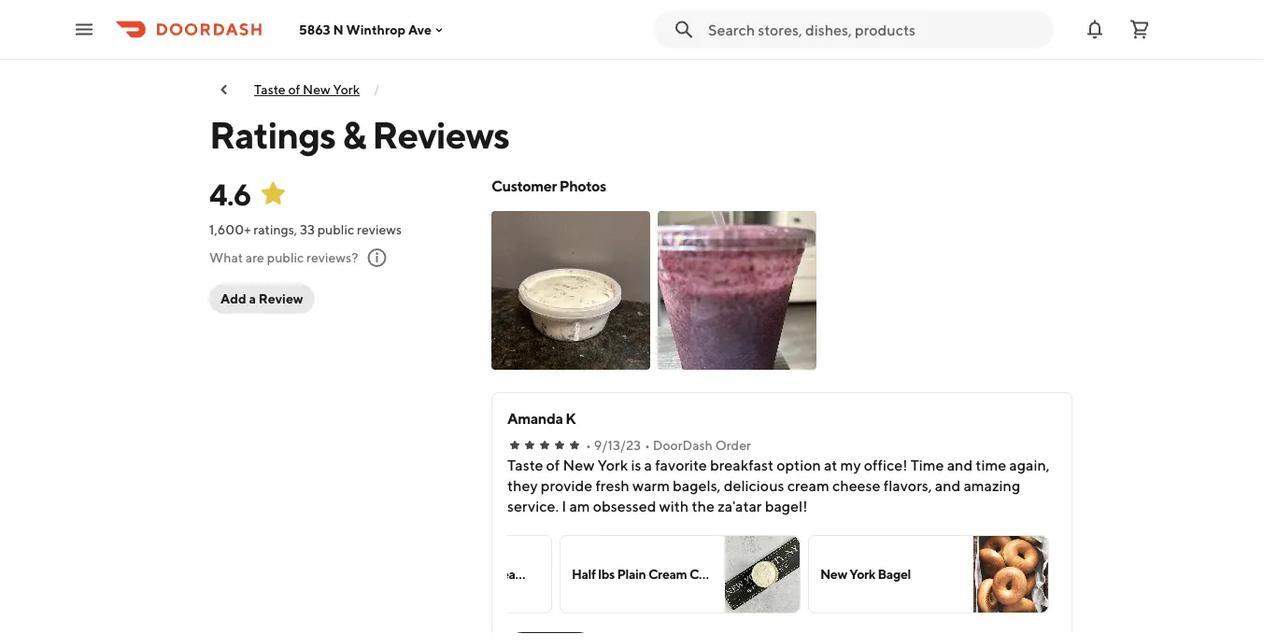 Task type: locate. For each thing, give the bounding box(es) containing it.
1 horizontal spatial •
[[645, 438, 650, 453]]

1 vertical spatial york
[[850, 567, 876, 582]]

0 horizontal spatial york
[[333, 82, 360, 97]]

new york bagel button
[[808, 536, 1049, 614]]

2 cream from the left
[[649, 567, 687, 582]]

1 • from the left
[[586, 438, 591, 453]]

add a review button
[[209, 284, 315, 314]]

0 vertical spatial york
[[333, 82, 360, 97]]

n
[[333, 22, 344, 37]]

reviews
[[357, 222, 402, 237]]

new york bagel image
[[974, 536, 1049, 613]]

• left 9/13/23
[[586, 438, 591, 453]]

york
[[333, 82, 360, 97], [850, 567, 876, 582]]

item photo 2 image
[[658, 211, 817, 370]]

1 horizontal spatial new
[[383, 567, 410, 582]]

new inside new york bagel button
[[821, 567, 847, 582]]

1 horizontal spatial cream
[[649, 567, 687, 582]]

cheese
[[690, 567, 733, 582]]

taste
[[254, 82, 286, 97]]

0 horizontal spatial new
[[303, 82, 331, 97]]

cheeses
[[529, 567, 578, 582]]

cream right the plain
[[649, 567, 687, 582]]

cream
[[488, 567, 527, 582], [649, 567, 687, 582]]

new right the of
[[303, 82, 331, 97]]

2 horizontal spatial new
[[821, 567, 847, 582]]

public down , at the left of the page
[[267, 250, 304, 265]]

half lbs plain cream cheese
[[572, 567, 733, 582]]

,
[[294, 222, 297, 237]]

new for new york's exotic cream cheeses (1/2 pound)
[[383, 567, 410, 582]]

york up the &
[[333, 82, 360, 97]]

photos
[[560, 177, 606, 195]]

cream right exotic
[[488, 567, 527, 582]]

new left bagel
[[821, 567, 847, 582]]

new inside new york's exotic cream cheeses (1/2 pound) button
[[383, 567, 410, 582]]

add
[[221, 291, 246, 307]]

0 vertical spatial public
[[317, 222, 354, 237]]

0 horizontal spatial public
[[267, 250, 304, 265]]

new york bagel
[[821, 567, 911, 582]]

0 horizontal spatial •
[[586, 438, 591, 453]]

1 horizontal spatial public
[[317, 222, 354, 237]]

new left the york's
[[383, 567, 410, 582]]

5863 n winthrop ave
[[299, 22, 432, 37]]

pound)
[[605, 567, 648, 582]]

k
[[566, 410, 576, 428]]

public
[[317, 222, 354, 237], [267, 250, 304, 265]]

what
[[209, 250, 243, 265]]

0 horizontal spatial cream
[[488, 567, 527, 582]]

• right 9/13/23
[[645, 438, 650, 453]]

(1/2
[[581, 567, 603, 582]]

33
[[300, 222, 315, 237]]

order
[[716, 438, 751, 453]]

ratings
[[254, 222, 294, 237]]

back to store button image
[[217, 82, 232, 97]]

•
[[586, 438, 591, 453], [645, 438, 650, 453]]

ratings & reviews
[[209, 112, 509, 157]]

public up the reviews?
[[317, 222, 354, 237]]

new
[[303, 82, 331, 97], [383, 567, 410, 582], [821, 567, 847, 582]]

customer photos
[[492, 177, 606, 195]]

york left bagel
[[850, 567, 876, 582]]

a
[[249, 291, 256, 307]]

1 horizontal spatial york
[[850, 567, 876, 582]]

1 cream from the left
[[488, 567, 527, 582]]

new york's exotic cream cheeses (1/2 pound) button
[[371, 536, 648, 614]]

notification bell image
[[1084, 18, 1107, 41]]

review
[[259, 291, 303, 307]]

doordash
[[653, 438, 713, 453]]



Task type: describe. For each thing, give the bounding box(es) containing it.
reviews
[[372, 112, 509, 157]]

amanda
[[507, 410, 563, 428]]

half lbs plain cream cheese image
[[725, 536, 800, 613]]

half lbs plain cream cheese button
[[560, 536, 801, 614]]

customer
[[492, 177, 557, 195]]

new york's exotic cream cheeses (1/2 pound)
[[383, 567, 648, 582]]

lbs
[[598, 567, 615, 582]]

ratings
[[209, 112, 336, 157]]

add a review
[[221, 291, 303, 307]]

york's
[[412, 567, 447, 582]]

york inside new york bagel button
[[850, 567, 876, 582]]

reviews?
[[307, 250, 358, 265]]

taste of new york
[[254, 82, 360, 97]]

bagel
[[878, 567, 911, 582]]

1,600+
[[209, 222, 251, 237]]

new for new york bagel
[[821, 567, 847, 582]]

winthrop
[[346, 22, 406, 37]]

2 • from the left
[[645, 438, 650, 453]]

• 9/13/23 • doordash order
[[586, 438, 751, 453]]

cream for cheeses
[[488, 567, 527, 582]]

ave
[[408, 22, 432, 37]]

taste of new york link
[[254, 82, 360, 97]]

open menu image
[[73, 18, 95, 41]]

1,600+ ratings , 33 public reviews
[[209, 222, 402, 237]]

what are public reviews?
[[209, 250, 358, 265]]

Store search: begin typing to search for stores available on DoorDash text field
[[708, 19, 1043, 40]]

amanda k
[[507, 410, 576, 428]]

cream for cheese
[[649, 567, 687, 582]]

item photo 1 image
[[492, 211, 650, 370]]

exotic
[[449, 567, 485, 582]]

1 vertical spatial public
[[267, 250, 304, 265]]

5863 n winthrop ave button
[[299, 22, 447, 37]]

half
[[572, 567, 596, 582]]

9/13/23
[[594, 438, 641, 453]]

plain
[[617, 567, 646, 582]]

&
[[342, 112, 366, 157]]

4.6
[[209, 177, 251, 212]]

of
[[288, 82, 300, 97]]

are
[[246, 250, 264, 265]]

0 items, open order cart image
[[1129, 18, 1151, 41]]

5863
[[299, 22, 330, 37]]



Task type: vqa. For each thing, say whether or not it's contained in the screenshot.
the "Full Menu 9:30 am - 2:50 am"
no



